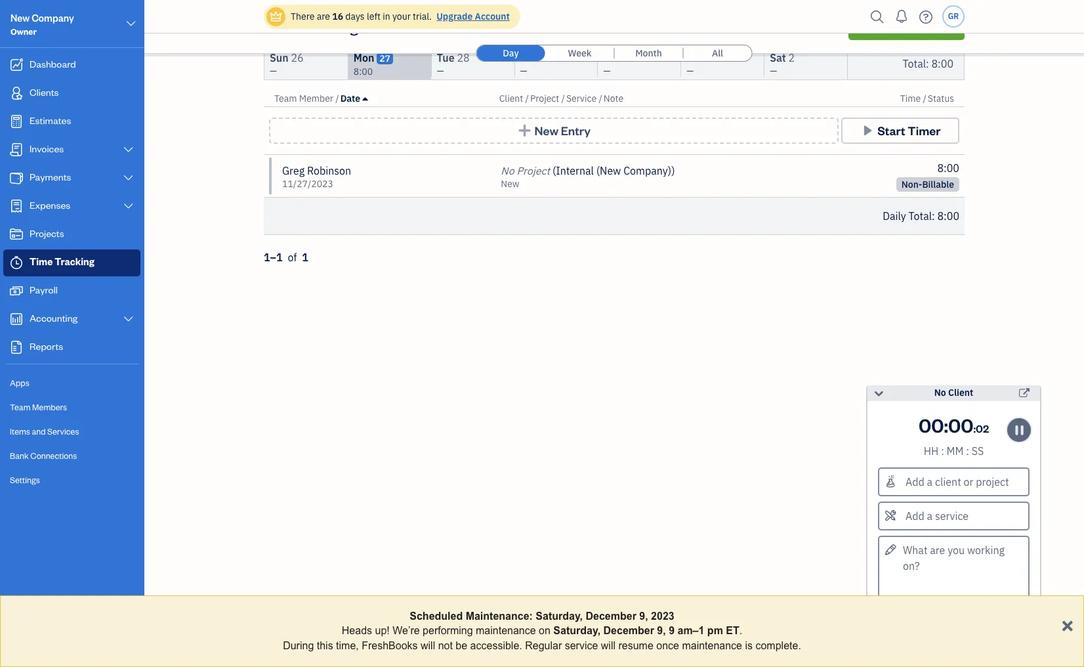 Task type: describe. For each thing, give the bounding box(es) containing it.
upgrade
[[437, 11, 473, 22]]

3 / from the left
[[562, 93, 565, 104]]

fri
[[687, 51, 700, 64]]

no for project
[[501, 164, 514, 177]]

1 00 from the left
[[919, 412, 944, 437]]

bank
[[10, 450, 29, 461]]

in
[[383, 11, 390, 22]]

more actions
[[716, 18, 802, 36]]

during
[[283, 640, 314, 651]]

new company owner
[[11, 12, 74, 37]]

trial.
[[413, 11, 432, 22]]

on
[[539, 625, 551, 636]]

11/27/2023
[[282, 178, 333, 190]]

project image
[[9, 228, 24, 241]]

estimates link
[[3, 108, 140, 135]]

payroll
[[30, 284, 58, 296]]

report image
[[9, 341, 24, 354]]

no project ( internal (new company) ) new
[[501, 164, 675, 190]]

time tracking link
[[3, 249, 140, 276]]

tue
[[437, 51, 455, 64]]

time,
[[336, 640, 359, 651]]

project link
[[530, 93, 562, 104]]

2 00 from the left
[[948, 412, 974, 437]]

date
[[341, 93, 360, 104]]

invoices link
[[3, 137, 140, 163]]

thu 30 —
[[604, 51, 637, 77]]

— for wed
[[520, 65, 528, 77]]

expenses link
[[3, 193, 140, 220]]

generate invoice button
[[849, 14, 965, 40]]

payments link
[[3, 165, 140, 192]]

: up the hh : mm : ss
[[944, 412, 948, 437]]

1 vertical spatial saturday,
[[554, 625, 601, 636]]

be
[[456, 640, 468, 651]]

pause timer image
[[1011, 422, 1029, 438]]

non-
[[902, 179, 923, 190]]

new inside the no project ( internal (new company) ) new
[[501, 178, 520, 190]]

chevron large down image for invoices
[[122, 144, 135, 155]]

27th
[[365, 17, 390, 32]]

chevron large down image for payments
[[122, 173, 135, 183]]

time tracking inside main element
[[30, 255, 94, 268]]

reports
[[30, 340, 63, 353]]

resume
[[619, 640, 654, 651]]

there
[[291, 11, 315, 22]]

projects
[[30, 227, 64, 240]]

status link
[[928, 93, 955, 104]]

performing
[[423, 625, 473, 636]]

up!
[[375, 625, 390, 636]]

payments
[[30, 171, 71, 183]]

gr
[[948, 11, 959, 21]]

service
[[565, 640, 598, 651]]

8:00 inside mon 27 8:00
[[354, 66, 373, 77]]

0 vertical spatial tracking
[[301, 18, 358, 36]]

discard
[[933, 649, 975, 664]]

timer
[[908, 123, 941, 138]]

5 / from the left
[[923, 93, 927, 104]]

invoice image
[[9, 143, 24, 156]]

entry
[[561, 123, 591, 138]]

tue 28 —
[[437, 51, 470, 77]]

: up 'time / status'
[[926, 57, 929, 70]]

day link
[[477, 45, 545, 61]]

invoice
[[914, 19, 953, 34]]

28
[[457, 51, 470, 64]]

new for new entry
[[535, 123, 559, 138]]

2023
[[651, 611, 675, 622]]

× dialog
[[0, 595, 1085, 667]]

freshbooks
[[362, 640, 418, 651]]

dashboard image
[[9, 58, 24, 72]]

all
[[712, 47, 724, 59]]

heads
[[342, 625, 372, 636]]

1 vertical spatial december
[[604, 625, 654, 636]]

27
[[380, 53, 391, 64]]

upgrade account link
[[434, 11, 510, 22]]

hh
[[924, 444, 939, 458]]

8:00 inside 8:00 non-billable
[[938, 161, 960, 175]]

8:00 non-billable
[[902, 161, 960, 190]]

8:00 down billable
[[938, 209, 960, 223]]

chart image
[[9, 312, 24, 326]]

mon,
[[312, 17, 339, 32]]

2 / from the left
[[526, 93, 529, 104]]

wed 29 —
[[520, 51, 557, 77]]

sat
[[770, 51, 786, 64]]

caretup image
[[363, 93, 368, 104]]

note
[[604, 93, 624, 104]]

1 vertical spatial time
[[901, 93, 921, 104]]

previous day image
[[267, 17, 282, 32]]

tracking inside main element
[[55, 255, 94, 268]]

: down billable
[[932, 209, 935, 223]]

plus image
[[517, 124, 532, 137]]

daily total : 8:00
[[883, 209, 960, 223]]

dashboard link
[[3, 52, 140, 79]]

— for fri
[[687, 65, 694, 77]]

1 vertical spatial 9,
[[657, 625, 666, 636]]

0 vertical spatial december
[[586, 611, 637, 622]]

scheduled
[[410, 611, 463, 622]]

day
[[503, 47, 519, 59]]

nov
[[341, 17, 362, 32]]

sat 2 —
[[770, 51, 795, 77]]

notifications image
[[892, 3, 913, 30]]

1 will from the left
[[421, 640, 435, 651]]

start timer
[[878, 123, 941, 138]]

0 horizontal spatial client
[[499, 93, 523, 104]]

week
[[568, 47, 592, 59]]

ss
[[972, 444, 984, 458]]

left
[[367, 11, 381, 22]]

services
[[47, 426, 79, 437]]

mon 27 8:00
[[354, 51, 391, 77]]

crown image
[[269, 10, 283, 23]]

your
[[393, 11, 411, 22]]

clients link
[[3, 80, 140, 107]]

0 vertical spatial time tracking
[[264, 18, 358, 36]]

0 vertical spatial total
[[903, 57, 926, 70]]

client / project / service / note
[[499, 93, 624, 104]]

choose a date image
[[398, 17, 414, 32]]

×
[[1062, 612, 1074, 636]]

(new
[[597, 164, 621, 177]]

project inside the no project ( internal (new company) ) new
[[517, 164, 550, 177]]

owner
[[11, 26, 37, 37]]

Add a client or project text field
[[880, 469, 1029, 495]]

mon
[[354, 51, 374, 64]]

sun 26 —
[[270, 51, 304, 77]]



Task type: vqa. For each thing, say whether or not it's contained in the screenshot.
ET
yes



Task type: locate. For each thing, give the bounding box(es) containing it.
clients
[[30, 86, 59, 98]]

items
[[10, 426, 30, 437]]

00 left 03
[[948, 412, 974, 437]]

team member /
[[274, 93, 339, 104]]

daily
[[883, 209, 906, 223]]

What are you working on? text field
[[878, 536, 1030, 601]]

(
[[553, 164, 556, 177]]

members
[[32, 402, 67, 412]]

— down "wed"
[[520, 65, 528, 77]]

1 horizontal spatial new
[[501, 178, 520, 190]]

time right timer image
[[30, 255, 53, 268]]

start timer button
[[842, 118, 960, 144]]

time up sun
[[264, 18, 298, 36]]

this
[[317, 640, 333, 651]]

— inside "fri 1 —"
[[687, 65, 694, 77]]

— down fri
[[687, 65, 694, 77]]

no for client
[[935, 387, 946, 398]]

1 horizontal spatial 1
[[702, 51, 709, 64]]

client
[[499, 93, 523, 104], [949, 387, 974, 398]]

total
[[903, 57, 926, 70], [909, 209, 932, 223]]

next day image
[[289, 17, 304, 32]]

project up new entry button
[[530, 93, 560, 104]]

date link
[[341, 93, 368, 104]]

all link
[[684, 45, 752, 61]]

we're
[[393, 625, 420, 636]]

new up owner
[[11, 12, 30, 24]]

service
[[567, 93, 597, 104]]

discard button
[[878, 643, 1030, 667]]

client up 00 : 00 : 03
[[949, 387, 974, 398]]

month link
[[615, 45, 683, 61]]

open in new window image
[[1020, 385, 1030, 401]]

8:00 up status
[[932, 57, 954, 70]]

chevron large down image
[[122, 144, 135, 155], [122, 314, 135, 324]]

no inside the no project ( internal (new company) ) new
[[501, 164, 514, 177]]

1 horizontal spatial will
[[601, 640, 616, 651]]

0 vertical spatial time
[[264, 18, 298, 36]]

days
[[346, 11, 365, 22]]

sun
[[270, 51, 289, 64]]

8:00 up billable
[[938, 161, 960, 175]]

0 vertical spatial chevron large down image
[[122, 144, 135, 155]]

generate
[[861, 19, 912, 34]]

greg robinson 11/27/2023
[[282, 164, 351, 190]]

1 chevron large down image from the top
[[122, 144, 135, 155]]

8:00 down mon
[[354, 66, 373, 77]]

2
[[789, 51, 795, 64]]

chevron large down image down estimates link
[[122, 144, 135, 155]]

new for new company owner
[[11, 12, 30, 24]]

— down tue
[[437, 65, 444, 77]]

1–1 of 1
[[264, 251, 308, 264]]

16
[[332, 11, 343, 22]]

hh : mm : ss
[[924, 444, 984, 458]]

tracking
[[301, 18, 358, 36], [55, 255, 94, 268]]

1 vertical spatial no
[[935, 387, 946, 398]]

03
[[976, 421, 990, 435]]

team inside main element
[[10, 402, 31, 412]]

5 — from the left
[[687, 65, 694, 77]]

status
[[928, 93, 955, 104]]

1 inside "fri 1 —"
[[702, 51, 709, 64]]

6 — from the left
[[770, 65, 777, 77]]

are
[[317, 11, 330, 22]]

actions
[[752, 18, 802, 36]]

there are 16 days left in your trial. upgrade account
[[291, 11, 510, 22]]

0 vertical spatial team
[[274, 93, 297, 104]]

time / status
[[901, 93, 955, 104]]

chevron large down image for accounting
[[122, 314, 135, 324]]

member
[[299, 93, 334, 104]]

more
[[716, 18, 749, 36]]

team up "items"
[[10, 402, 31, 412]]

project left (
[[517, 164, 550, 177]]

0 vertical spatial client
[[499, 93, 523, 104]]

1 horizontal spatial no
[[935, 387, 946, 398]]

robinson
[[307, 164, 351, 177]]

new right plus 'icon'
[[535, 123, 559, 138]]

new down plus 'icon'
[[501, 178, 520, 190]]

1 right 'of' on the top of the page
[[302, 251, 308, 264]]

am–1
[[678, 625, 705, 636]]

team
[[274, 93, 297, 104], [10, 402, 31, 412]]

4 / from the left
[[599, 93, 603, 104]]

1 horizontal spatial tracking
[[301, 18, 358, 36]]

pm
[[708, 625, 723, 636]]

4 — from the left
[[604, 65, 611, 77]]

0 horizontal spatial tracking
[[55, 255, 94, 268]]

1 horizontal spatial client
[[949, 387, 974, 398]]

— for tue
[[437, 65, 444, 77]]

timer image
[[9, 256, 24, 269]]

money image
[[9, 284, 24, 297]]

— inside thu 30 —
[[604, 65, 611, 77]]

apps
[[10, 377, 29, 388]]

week link
[[546, 45, 614, 61]]

1 vertical spatial project
[[517, 164, 550, 177]]

0 horizontal spatial team
[[10, 402, 31, 412]]

1 horizontal spatial 00
[[948, 412, 974, 437]]

00 : 00 : 03
[[919, 412, 990, 437]]

— for sun
[[270, 65, 277, 77]]

payment image
[[9, 171, 24, 184]]

1 vertical spatial total
[[909, 209, 932, 223]]

no up 00 : 00 : 03
[[935, 387, 946, 398]]

0 vertical spatial saturday,
[[536, 611, 583, 622]]

— down sun
[[270, 65, 277, 77]]

1–1
[[264, 251, 283, 264]]

— inside sat 2 —
[[770, 65, 777, 77]]

internal
[[556, 164, 594, 177]]

connections
[[30, 450, 77, 461]]

/ left note link
[[599, 93, 603, 104]]

company)
[[624, 164, 672, 177]]

Add a service text field
[[880, 503, 1029, 529]]

1 horizontal spatial team
[[274, 93, 297, 104]]

time
[[264, 18, 298, 36], [901, 93, 921, 104], [30, 255, 53, 268]]

2 horizontal spatial time
[[901, 93, 921, 104]]

total right daily
[[909, 209, 932, 223]]

1 vertical spatial chevron large down image
[[122, 314, 135, 324]]

1 vertical spatial new
[[535, 123, 559, 138]]

expenses
[[30, 199, 70, 211]]

1 vertical spatial chevron large down image
[[122, 173, 135, 183]]

accounting link
[[3, 306, 140, 333]]

new inside button
[[535, 123, 559, 138]]

1 vertical spatial 1
[[302, 251, 308, 264]]

time link
[[901, 93, 923, 104]]

— for sat
[[770, 65, 777, 77]]

maintenance down 'maintenance:'
[[476, 625, 536, 636]]

client left project link
[[499, 93, 523, 104]]

dashboard
[[30, 58, 76, 70]]

accessible.
[[470, 640, 522, 651]]

.
[[740, 625, 743, 636]]

accounting
[[30, 312, 78, 324]]

— down thu
[[604, 65, 611, 77]]

main element
[[0, 0, 177, 667]]

0 vertical spatial maintenance
[[476, 625, 536, 636]]

2 vertical spatial time
[[30, 255, 53, 268]]

/ left service
[[562, 93, 565, 104]]

: inside 00 : 00 : 03
[[974, 421, 976, 435]]

0 horizontal spatial 00
[[919, 412, 944, 437]]

0 horizontal spatial maintenance
[[476, 625, 536, 636]]

0 vertical spatial no
[[501, 164, 514, 177]]

team left member
[[274, 93, 297, 104]]

9, left 9
[[657, 625, 666, 636]]

1 vertical spatial tracking
[[55, 255, 94, 268]]

chevron large down image down 'payroll' link
[[122, 314, 135, 324]]

chevron large down image inside accounting link
[[122, 314, 135, 324]]

/ left the status link
[[923, 93, 927, 104]]

0 horizontal spatial 9,
[[640, 611, 648, 622]]

time inside main element
[[30, 255, 53, 268]]

collapse timer details image
[[873, 385, 885, 401]]

0 vertical spatial chevron large down image
[[125, 16, 137, 32]]

regular
[[525, 640, 562, 651]]

go to help image
[[916, 7, 937, 27]]

gr button
[[943, 5, 965, 28]]

maintenance down pm
[[682, 640, 743, 651]]

client image
[[9, 87, 24, 100]]

new inside new company owner
[[11, 12, 30, 24]]

play image
[[860, 124, 876, 137]]

: up ss
[[974, 421, 976, 435]]

2 — from the left
[[437, 65, 444, 77]]

2 will from the left
[[601, 640, 616, 651]]

1 vertical spatial maintenance
[[682, 640, 743, 651]]

1 right fri
[[702, 51, 709, 64]]

9, left 2023
[[640, 611, 648, 622]]

0 horizontal spatial time tracking
[[30, 255, 94, 268]]

no left (
[[501, 164, 514, 177]]

reports link
[[3, 334, 140, 361]]

2 horizontal spatial new
[[535, 123, 559, 138]]

1 vertical spatial client
[[949, 387, 974, 398]]

2 vertical spatial chevron large down image
[[122, 201, 135, 211]]

no client
[[935, 387, 974, 398]]

1 vertical spatial team
[[10, 402, 31, 412]]

saturday, up service
[[554, 625, 601, 636]]

— inside tue 28 —
[[437, 65, 444, 77]]

— for thu
[[604, 65, 611, 77]]

expense image
[[9, 200, 24, 213]]

0 horizontal spatial 1
[[302, 251, 308, 264]]

/ left date
[[336, 93, 339, 104]]

1 — from the left
[[270, 65, 277, 77]]

new
[[11, 12, 30, 24], [535, 123, 559, 138], [501, 178, 520, 190]]

1 horizontal spatial 9,
[[657, 625, 666, 636]]

chevron large down image for expenses
[[122, 201, 135, 211]]

chevrondown image
[[809, 18, 827, 36]]

2 chevron large down image from the top
[[122, 314, 135, 324]]

0 horizontal spatial no
[[501, 164, 514, 177]]

items and services link
[[3, 420, 140, 443]]

total up time link
[[903, 57, 926, 70]]

8:00
[[932, 57, 954, 70], [354, 66, 373, 77], [938, 161, 960, 175], [938, 209, 960, 223]]

estimates
[[30, 114, 71, 127]]

thu
[[604, 51, 622, 64]]

will right service
[[601, 640, 616, 651]]

/ left project link
[[526, 93, 529, 104]]

00 up the hh
[[919, 412, 944, 437]]

0 vertical spatial 9,
[[640, 611, 648, 622]]

will left "not"
[[421, 640, 435, 651]]

— inside sun 26 —
[[270, 65, 277, 77]]

saturday,
[[536, 611, 583, 622], [554, 625, 601, 636]]

1 horizontal spatial time tracking
[[264, 18, 358, 36]]

note link
[[604, 93, 624, 104]]

team for team member /
[[274, 93, 297, 104]]

0 horizontal spatial time
[[30, 255, 53, 268]]

once
[[657, 640, 679, 651]]

1 horizontal spatial time
[[264, 18, 298, 36]]

2 vertical spatial new
[[501, 178, 520, 190]]

team for team members
[[10, 402, 31, 412]]

month
[[636, 47, 662, 59]]

0 vertical spatial project
[[530, 93, 560, 104]]

00
[[919, 412, 944, 437], [948, 412, 974, 437]]

1 / from the left
[[336, 93, 339, 104]]

estimate image
[[9, 115, 24, 128]]

start
[[878, 123, 906, 138]]

1 horizontal spatial maintenance
[[682, 640, 743, 651]]

0 vertical spatial 1
[[702, 51, 709, 64]]

— inside wed 29 —
[[520, 65, 528, 77]]

: right the hh
[[942, 444, 945, 458]]

no
[[501, 164, 514, 177], [935, 387, 946, 398]]

: left ss
[[967, 444, 970, 458]]

0 horizontal spatial will
[[421, 640, 435, 651]]

chevron large down image inside payments link
[[122, 173, 135, 183]]

service link
[[567, 93, 599, 104]]

1
[[702, 51, 709, 64], [302, 251, 308, 264]]

wed
[[520, 51, 542, 64]]

generate invoice
[[861, 19, 953, 34]]

chevron large down image
[[125, 16, 137, 32], [122, 173, 135, 183], [122, 201, 135, 211]]

apps link
[[3, 372, 140, 395]]

0 horizontal spatial new
[[11, 12, 30, 24]]

total : 8:00
[[903, 57, 954, 70]]

bank connections link
[[3, 444, 140, 467]]

1 vertical spatial time tracking
[[30, 255, 94, 268]]

0 vertical spatial new
[[11, 12, 30, 24]]

3 — from the left
[[520, 65, 528, 77]]

— down sat
[[770, 65, 777, 77]]

30
[[625, 51, 637, 64]]

freshbooks image
[[62, 646, 83, 662]]

company
[[32, 12, 74, 24]]

time left the status link
[[901, 93, 921, 104]]

team members link
[[3, 396, 140, 419]]

search image
[[867, 7, 888, 27]]

saturday, up on
[[536, 611, 583, 622]]



